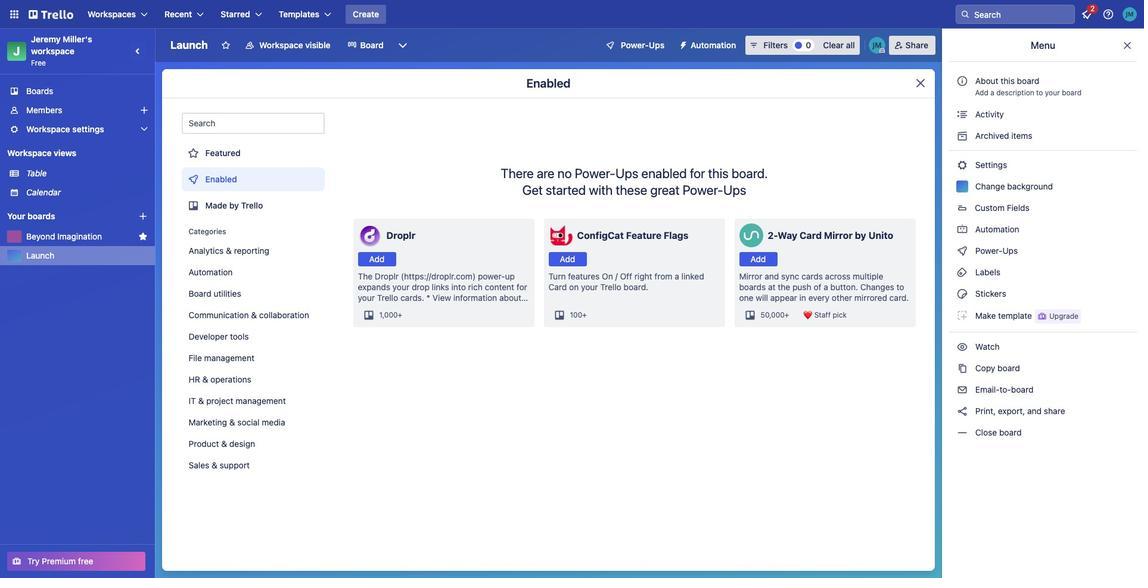 Task type: describe. For each thing, give the bounding box(es) containing it.
2-
[[768, 230, 778, 241]]

way
[[778, 230, 798, 241]]

management inside file management link
[[204, 353, 255, 363]]

make
[[976, 310, 997, 321]]

collaboration
[[259, 310, 309, 320]]

power- inside button
[[621, 40, 649, 50]]

operations
[[211, 374, 252, 385]]

and inside mirror and sync cards across multiple boards at the push of a button. changes to one will appear in every other mirrored card.
[[765, 271, 780, 281]]

change background link
[[950, 177, 1138, 196]]

sm image for email-to-board
[[957, 384, 969, 396]]

made by trello
[[205, 200, 263, 210]]

jeremy
[[31, 34, 61, 44]]

with
[[589, 182, 613, 198]]

changes
[[861, 282, 895, 292]]

& for communication
[[251, 310, 257, 320]]

file
[[189, 353, 202, 363]]

sync
[[782, 271, 800, 281]]

add inside about this board add a description to your board
[[976, 88, 989, 97]]

customize views image
[[397, 39, 409, 51]]

power-ups inside "link"
[[974, 246, 1021, 256]]

Board name text field
[[165, 36, 214, 55]]

card.
[[890, 293, 910, 303]]

0 vertical spatial automation link
[[950, 220, 1138, 239]]

one
[[740, 293, 754, 303]]

board for board
[[361, 40, 384, 50]]

beyond imagination link
[[26, 231, 134, 243]]

sm image for watch
[[957, 341, 969, 353]]

& for analytics
[[226, 246, 232, 256]]

settings link
[[950, 156, 1138, 175]]

1,000 +
[[380, 311, 403, 320]]

archived items
[[974, 131, 1033, 141]]

board up print, export, and share
[[1012, 385, 1034, 395]]

template
[[999, 310, 1033, 321]]

add button for droplr
[[358, 252, 396, 267]]

add button for 2-way card mirror by unito
[[740, 252, 778, 267]]

add for 2-way card mirror by unito
[[751, 254, 766, 264]]

sm image inside automation "button"
[[675, 36, 691, 52]]

Search field
[[971, 5, 1075, 23]]

made
[[205, 200, 227, 210]]

close board link
[[950, 423, 1138, 442]]

0
[[806, 40, 812, 50]]

j link
[[7, 42, 26, 61]]

workspace for workspace views
[[7, 148, 52, 158]]

jeremy miller (jeremymiller198) image
[[1123, 7, 1138, 21]]

across
[[826, 271, 851, 281]]

push
[[793, 282, 812, 292]]

board for board utilities
[[189, 289, 211, 299]]

developer
[[189, 332, 228, 342]]

turn
[[549, 271, 566, 281]]

about this board add a description to your board
[[976, 76, 1082, 97]]

share
[[1045, 406, 1066, 416]]

email-
[[976, 385, 1000, 395]]

+ for configcat feature flags
[[583, 311, 587, 320]]

reporting
[[234, 246, 270, 256]]

2 vertical spatial automation
[[189, 267, 233, 277]]

create
[[353, 9, 379, 19]]

sm image for labels
[[957, 267, 969, 278]]

to inside about this board add a description to your board
[[1037, 88, 1044, 97]]

of
[[814, 282, 822, 292]]

developer tools
[[189, 332, 249, 342]]

this member is an admin of this board. image
[[880, 48, 885, 54]]

every
[[809, 293, 830, 303]]

& for hr
[[202, 374, 208, 385]]

share
[[906, 40, 929, 50]]

100
[[570, 311, 583, 320]]

calendar link
[[26, 187, 148, 199]]

open information menu image
[[1103, 8, 1115, 20]]

create button
[[346, 5, 387, 24]]

right
[[635, 271, 653, 281]]

members link
[[0, 101, 155, 120]]

add for droplr
[[369, 254, 385, 264]]

add board image
[[138, 212, 148, 221]]

add for configcat feature flags
[[560, 254, 576, 264]]

ups inside button
[[649, 40, 665, 50]]

to inside mirror and sync cards across multiple boards at the push of a button. changes to one will appear in every other mirrored card.
[[897, 282, 905, 292]]

configcat feature flags
[[578, 230, 689, 241]]

star or unstar board image
[[221, 41, 231, 50]]

analytics & reporting link
[[182, 242, 325, 261]]

sales
[[189, 460, 209, 470]]

1,000
[[380, 311, 398, 320]]

/
[[616, 271, 618, 281]]

1 vertical spatial automation link
[[182, 263, 325, 282]]

button.
[[831, 282, 859, 292]]

3 + from the left
[[785, 311, 790, 320]]

& for marketing
[[229, 417, 235, 428]]

boards inside mirror and sync cards across multiple boards at the push of a button. changes to one will appear in every other mirrored card.
[[740, 282, 766, 292]]

about
[[976, 76, 999, 86]]

workspace for workspace settings
[[26, 124, 70, 134]]

sm image for automation
[[957, 224, 969, 236]]

cards
[[802, 271, 823, 281]]

+ for droplr
[[398, 311, 403, 320]]

❤️ staff pick
[[804, 311, 847, 320]]

your inside turn features on / off right from a linked card on your trello board.
[[581, 282, 598, 292]]

& for it
[[198, 396, 204, 406]]

for
[[690, 166, 706, 181]]

settings
[[72, 124, 104, 134]]

background
[[1008, 181, 1054, 191]]

droplr
[[387, 230, 416, 241]]

the
[[778, 282, 791, 292]]

stickers
[[974, 289, 1007, 299]]

back to home image
[[29, 5, 73, 24]]

& for sales
[[212, 460, 218, 470]]

0 horizontal spatial launch
[[26, 250, 54, 261]]

configcat
[[578, 230, 624, 241]]

miller's
[[63, 34, 92, 44]]

1 horizontal spatial mirror
[[825, 230, 853, 241]]

boards link
[[0, 82, 155, 101]]

0 vertical spatial card
[[800, 230, 822, 241]]

featured
[[205, 148, 241, 158]]

other
[[832, 293, 853, 303]]

a inside about this board add a description to your board
[[991, 88, 995, 97]]

a inside mirror and sync cards across multiple boards at the push of a button. changes to one will appear in every other mirrored card.
[[824, 282, 829, 292]]

copy board link
[[950, 359, 1138, 378]]

jeremy miller's workspace free
[[31, 34, 94, 67]]

management inside the 'it & project management' link
[[236, 396, 286, 406]]

workspace navigation collapse icon image
[[130, 43, 147, 60]]

trello inside made by trello "link"
[[241, 200, 263, 210]]

templates button
[[272, 5, 339, 24]]

watch link
[[950, 338, 1138, 357]]

trello inside turn features on / off right from a linked card on your trello board.
[[601, 282, 622, 292]]

starred icon image
[[138, 232, 148, 242]]

sm image for close board
[[957, 427, 969, 439]]

hr & operations
[[189, 374, 252, 385]]

custom fields
[[976, 203, 1030, 213]]

1 vertical spatial by
[[856, 230, 867, 241]]

1 horizontal spatial and
[[1028, 406, 1042, 416]]



Task type: vqa. For each thing, say whether or not it's contained in the screenshot.
the middle task
no



Task type: locate. For each thing, give the bounding box(es) containing it.
items
[[1012, 131, 1033, 141]]

sm image inside 'close board' link
[[957, 427, 969, 439]]

copy
[[976, 363, 996, 373]]

2 horizontal spatial +
[[785, 311, 790, 320]]

board utilities link
[[182, 284, 325, 304]]

4 sm image from the top
[[957, 288, 969, 300]]

add button up turn
[[549, 252, 587, 267]]

no
[[558, 166, 572, 181]]

0 horizontal spatial your
[[581, 282, 598, 292]]

1 add button from the left
[[358, 252, 396, 267]]

1 vertical spatial power-ups
[[974, 246, 1021, 256]]

0 vertical spatial by
[[229, 200, 239, 210]]

media
[[262, 417, 285, 428]]

1 vertical spatial this
[[709, 166, 729, 181]]

& right it
[[198, 396, 204, 406]]

8 sm image from the top
[[957, 427, 969, 439]]

to up the activity link
[[1037, 88, 1044, 97]]

filters
[[764, 40, 788, 50]]

1 horizontal spatial your
[[1046, 88, 1061, 97]]

1 horizontal spatial a
[[824, 282, 829, 292]]

1 horizontal spatial automation
[[691, 40, 737, 50]]

sm image inside copy board link
[[957, 363, 969, 374]]

ups inside "link"
[[1003, 246, 1019, 256]]

workspace for workspace visible
[[259, 40, 303, 50]]

sm image inside print, export, and share link
[[957, 405, 969, 417]]

starred
[[221, 9, 250, 19]]

workspace down templates
[[259, 40, 303, 50]]

close board
[[974, 428, 1022, 438]]

2 horizontal spatial a
[[991, 88, 995, 97]]

& inside "link"
[[202, 374, 208, 385]]

1 vertical spatial mirror
[[740, 271, 763, 281]]

sm image
[[675, 36, 691, 52], [957, 109, 969, 120], [957, 159, 969, 171], [957, 224, 969, 236], [957, 341, 969, 353], [957, 363, 969, 374]]

social
[[238, 417, 260, 428]]

1 vertical spatial automation
[[974, 224, 1020, 234]]

card inside turn features on / off right from a linked card on your trello board.
[[549, 282, 567, 292]]

50,000
[[761, 311, 785, 320]]

sm image for archived items
[[957, 130, 969, 142]]

1 horizontal spatial add button
[[549, 252, 587, 267]]

by inside "link"
[[229, 200, 239, 210]]

1 + from the left
[[398, 311, 403, 320]]

boards up one
[[740, 282, 766, 292]]

and up at
[[765, 271, 780, 281]]

free
[[78, 556, 93, 567]]

board up the activity link
[[1063, 88, 1082, 97]]

beyond imagination
[[26, 231, 102, 242]]

3 add button from the left
[[740, 252, 778, 267]]

mirror up across in the top right of the page
[[825, 230, 853, 241]]

workspace settings
[[26, 124, 104, 134]]

0 horizontal spatial board.
[[624, 282, 649, 292]]

a inside turn features on / off right from a linked card on your trello board.
[[675, 271, 680, 281]]

add button down droplr
[[358, 252, 396, 267]]

0 horizontal spatial power-ups
[[621, 40, 665, 50]]

2 horizontal spatial automation
[[974, 224, 1020, 234]]

calendar
[[26, 187, 61, 197]]

6 sm image from the top
[[957, 384, 969, 396]]

1 vertical spatial launch
[[26, 250, 54, 261]]

Search text field
[[182, 113, 325, 134]]

sm image for power-ups
[[957, 245, 969, 257]]

marketing & social media
[[189, 417, 285, 428]]

board. inside turn features on / off right from a linked card on your trello board.
[[624, 282, 649, 292]]

launch inside text field
[[171, 39, 208, 51]]

staff
[[815, 311, 831, 320]]

2-way card mirror by unito
[[768, 230, 894, 241]]

it
[[189, 396, 196, 406]]

by left unito
[[856, 230, 867, 241]]

0 horizontal spatial automation
[[189, 267, 233, 277]]

sm image inside stickers link
[[957, 288, 969, 300]]

board inside 'link'
[[361, 40, 384, 50]]

trello down the on
[[601, 282, 622, 292]]

3 sm image from the top
[[957, 267, 969, 278]]

these
[[616, 182, 648, 198]]

0 horizontal spatial trello
[[241, 200, 263, 210]]

views
[[54, 148, 76, 158]]

menu
[[1031, 40, 1056, 51]]

are
[[537, 166, 555, 181]]

1 vertical spatial card
[[549, 282, 567, 292]]

automation link
[[950, 220, 1138, 239], [182, 263, 325, 282]]

your up the activity link
[[1046, 88, 1061, 97]]

description
[[997, 88, 1035, 97]]

design
[[230, 439, 255, 449]]

0 vertical spatial enabled
[[527, 76, 571, 90]]

1 vertical spatial trello
[[601, 282, 622, 292]]

product & design
[[189, 439, 255, 449]]

sm image inside the activity link
[[957, 109, 969, 120]]

started
[[546, 182, 586, 198]]

1 vertical spatial your
[[581, 282, 598, 292]]

1 horizontal spatial +
[[583, 311, 587, 320]]

it & project management link
[[182, 392, 325, 411]]

2 add button from the left
[[549, 252, 587, 267]]

automation link up power-ups "link"
[[950, 220, 1138, 239]]

0 vertical spatial this
[[1001, 76, 1015, 86]]

0 vertical spatial workspace
[[259, 40, 303, 50]]

management down hr & operations "link"
[[236, 396, 286, 406]]

2 horizontal spatial add button
[[740, 252, 778, 267]]

0 horizontal spatial this
[[709, 166, 729, 181]]

0 vertical spatial trello
[[241, 200, 263, 210]]

mirror inside mirror and sync cards across multiple boards at the push of a button. changes to one will appear in every other mirrored card.
[[740, 271, 763, 281]]

0 horizontal spatial a
[[675, 271, 680, 281]]

launch link
[[26, 250, 148, 262]]

sm image inside power-ups "link"
[[957, 245, 969, 257]]

1 sm image from the top
[[957, 130, 969, 142]]

a right of
[[824, 282, 829, 292]]

sm image for make template
[[957, 309, 969, 321]]

mirrored
[[855, 293, 888, 303]]

workspace settings button
[[0, 120, 155, 139]]

launch down recent dropdown button
[[171, 39, 208, 51]]

this inside about this board add a description to your board
[[1001, 76, 1015, 86]]

will
[[756, 293, 769, 303]]

clear all button
[[819, 36, 860, 55]]

0 horizontal spatial board
[[189, 289, 211, 299]]

0 vertical spatial to
[[1037, 88, 1044, 97]]

upgrade
[[1050, 312, 1079, 321]]

flags
[[664, 230, 689, 241]]

automation inside "button"
[[691, 40, 737, 50]]

0 vertical spatial boards
[[27, 211, 55, 221]]

1 horizontal spatial power-ups
[[974, 246, 1021, 256]]

board. right "for"
[[732, 166, 768, 181]]

sm image inside labels link
[[957, 267, 969, 278]]

board left customize views image
[[361, 40, 384, 50]]

0 horizontal spatial by
[[229, 200, 239, 210]]

0 horizontal spatial add button
[[358, 252, 396, 267]]

1 horizontal spatial board
[[361, 40, 384, 50]]

automation
[[691, 40, 737, 50], [974, 224, 1020, 234], [189, 267, 233, 277]]

primary element
[[0, 0, 1145, 29]]

0 horizontal spatial and
[[765, 271, 780, 281]]

clear all
[[824, 40, 856, 50]]

there
[[501, 166, 534, 181]]

by
[[229, 200, 239, 210], [856, 230, 867, 241]]

made by trello link
[[182, 194, 325, 218]]

0 horizontal spatial boards
[[27, 211, 55, 221]]

add button
[[358, 252, 396, 267], [549, 252, 587, 267], [740, 252, 778, 267]]

1 horizontal spatial by
[[856, 230, 867, 241]]

by right made
[[229, 200, 239, 210]]

1 horizontal spatial trello
[[601, 282, 622, 292]]

1 vertical spatial and
[[1028, 406, 1042, 416]]

& down board utilities link
[[251, 310, 257, 320]]

linked
[[682, 271, 705, 281]]

0 vertical spatial launch
[[171, 39, 208, 51]]

1 horizontal spatial this
[[1001, 76, 1015, 86]]

0 horizontal spatial to
[[897, 282, 905, 292]]

sales & support link
[[182, 456, 325, 475]]

2 notifications image
[[1081, 7, 1095, 21]]

try premium free
[[27, 556, 93, 567]]

stickers link
[[950, 284, 1138, 304]]

jeremy miller's workspace link
[[31, 34, 94, 56]]

launch down beyond at the top left of the page
[[26, 250, 54, 261]]

featured link
[[182, 141, 325, 165]]

0 horizontal spatial +
[[398, 311, 403, 320]]

jeremy miller (jeremymiller198) image
[[869, 37, 886, 54]]

0 horizontal spatial mirror
[[740, 271, 763, 281]]

this inside there are no power-ups enabled for this board. get started with these great power-ups
[[709, 166, 729, 181]]

power-
[[621, 40, 649, 50], [575, 166, 616, 181], [683, 182, 724, 198], [976, 246, 1003, 256]]

0 horizontal spatial automation link
[[182, 263, 325, 282]]

power-ups inside button
[[621, 40, 665, 50]]

trello down enabled link
[[241, 200, 263, 210]]

marketing & social media link
[[182, 413, 325, 432]]

1 vertical spatial enabled
[[205, 174, 237, 184]]

boards up beyond at the top left of the page
[[27, 211, 55, 221]]

sm image inside watch link
[[957, 341, 969, 353]]

change background
[[974, 181, 1054, 191]]

sm image inside settings link
[[957, 159, 969, 171]]

sm image inside 'email-to-board' link
[[957, 384, 969, 396]]

0 vertical spatial board.
[[732, 166, 768, 181]]

your inside about this board add a description to your board
[[1046, 88, 1061, 97]]

it & project management
[[189, 396, 286, 406]]

table link
[[26, 168, 148, 179]]

0 horizontal spatial card
[[549, 282, 567, 292]]

print, export, and share link
[[950, 402, 1138, 421]]

1 vertical spatial board
[[189, 289, 211, 299]]

this up description
[[1001, 76, 1015, 86]]

workspace visible button
[[238, 36, 338, 55]]

2 + from the left
[[583, 311, 587, 320]]

& right sales
[[212, 460, 218, 470]]

your boards with 2 items element
[[7, 209, 120, 224]]

1 vertical spatial management
[[236, 396, 286, 406]]

sales & support
[[189, 460, 250, 470]]

board up description
[[1018, 76, 1040, 86]]

mirror and sync cards across multiple boards at the push of a button. changes to one will appear in every other mirrored card.
[[740, 271, 910, 303]]

search image
[[961, 10, 971, 19]]

sm image for settings
[[957, 159, 969, 171]]

trello
[[241, 200, 263, 210], [601, 282, 622, 292]]

1 vertical spatial boards
[[740, 282, 766, 292]]

2 sm image from the top
[[957, 245, 969, 257]]

settings
[[974, 160, 1008, 170]]

board up to-
[[998, 363, 1021, 373]]

workspace inside 'dropdown button'
[[26, 124, 70, 134]]

management up operations at the bottom left of the page
[[204, 353, 255, 363]]

0 vertical spatial power-ups
[[621, 40, 665, 50]]

sm image
[[957, 130, 969, 142], [957, 245, 969, 257], [957, 267, 969, 278], [957, 288, 969, 300], [957, 309, 969, 321], [957, 384, 969, 396], [957, 405, 969, 417], [957, 427, 969, 439]]

feature
[[627, 230, 662, 241]]

categories
[[189, 227, 226, 236]]

power-ups
[[621, 40, 665, 50], [974, 246, 1021, 256]]

unito
[[869, 230, 894, 241]]

marketing
[[189, 417, 227, 428]]

activity
[[974, 109, 1005, 119]]

a down about
[[991, 88, 995, 97]]

starred button
[[214, 5, 269, 24]]

1 horizontal spatial boards
[[740, 282, 766, 292]]

analytics
[[189, 246, 224, 256]]

1 horizontal spatial automation link
[[950, 220, 1138, 239]]

0 vertical spatial a
[[991, 88, 995, 97]]

2 vertical spatial workspace
[[7, 148, 52, 158]]

and left share on the right of the page
[[1028, 406, 1042, 416]]

add button down 2- in the right top of the page
[[740, 252, 778, 267]]

imagination
[[57, 231, 102, 242]]

tools
[[230, 332, 249, 342]]

& left social
[[229, 417, 235, 428]]

file management link
[[182, 349, 325, 368]]

communication
[[189, 310, 249, 320]]

this right "for"
[[709, 166, 729, 181]]

mirror up one
[[740, 271, 763, 281]]

7 sm image from the top
[[957, 405, 969, 417]]

1 horizontal spatial board.
[[732, 166, 768, 181]]

5 sm image from the top
[[957, 309, 969, 321]]

board left the utilities
[[189, 289, 211, 299]]

sm image for copy board
[[957, 363, 969, 374]]

power- inside "link"
[[976, 246, 1003, 256]]

card down turn
[[549, 282, 567, 292]]

boards
[[26, 86, 53, 96]]

workspace down members
[[26, 124, 70, 134]]

0 vertical spatial your
[[1046, 88, 1061, 97]]

0 vertical spatial board
[[361, 40, 384, 50]]

1 horizontal spatial launch
[[171, 39, 208, 51]]

2 vertical spatial a
[[824, 282, 829, 292]]

features
[[568, 271, 600, 281]]

workspace inside button
[[259, 40, 303, 50]]

0 vertical spatial and
[[765, 271, 780, 281]]

1 vertical spatial board.
[[624, 282, 649, 292]]

50,000 +
[[761, 311, 790, 320]]

card right way
[[800, 230, 822, 241]]

add button for configcat feature flags
[[549, 252, 587, 267]]

power-ups link
[[950, 242, 1138, 261]]

1 horizontal spatial to
[[1037, 88, 1044, 97]]

1 vertical spatial workspace
[[26, 124, 70, 134]]

a right from
[[675, 271, 680, 281]]

board down the export,
[[1000, 428, 1022, 438]]

sm image inside "archived items" link
[[957, 130, 969, 142]]

members
[[26, 105, 62, 115]]

& for product
[[221, 439, 227, 449]]

sm image for print, export, and share
[[957, 405, 969, 417]]

workspaces button
[[81, 5, 155, 24]]

sm image for activity
[[957, 109, 969, 120]]

workspace visible
[[259, 40, 331, 50]]

workspace up table
[[7, 148, 52, 158]]

sm image for stickers
[[957, 288, 969, 300]]

board. down "right"
[[624, 282, 649, 292]]

your down features
[[581, 282, 598, 292]]

custom fields button
[[950, 199, 1138, 218]]

your boards
[[7, 211, 55, 221]]

board. inside there are no power-ups enabled for this board. get started with these great power-ups
[[732, 166, 768, 181]]

to up card.
[[897, 282, 905, 292]]

1 horizontal spatial card
[[800, 230, 822, 241]]

0 vertical spatial automation
[[691, 40, 737, 50]]

1 horizontal spatial enabled
[[527, 76, 571, 90]]

on
[[602, 271, 613, 281]]

1 vertical spatial to
[[897, 282, 905, 292]]

there are no power-ups enabled for this board. get started with these great power-ups
[[501, 166, 768, 198]]

& left design on the bottom of page
[[221, 439, 227, 449]]

0 vertical spatial management
[[204, 353, 255, 363]]

automation link up board utilities link
[[182, 263, 325, 282]]

0 horizontal spatial enabled
[[205, 174, 237, 184]]

recent button
[[157, 5, 211, 24]]

& right hr
[[202, 374, 208, 385]]

0 vertical spatial mirror
[[825, 230, 853, 241]]

add
[[976, 88, 989, 97], [369, 254, 385, 264], [560, 254, 576, 264], [751, 254, 766, 264]]

on
[[570, 282, 579, 292]]

1 vertical spatial a
[[675, 271, 680, 281]]

& right analytics
[[226, 246, 232, 256]]



